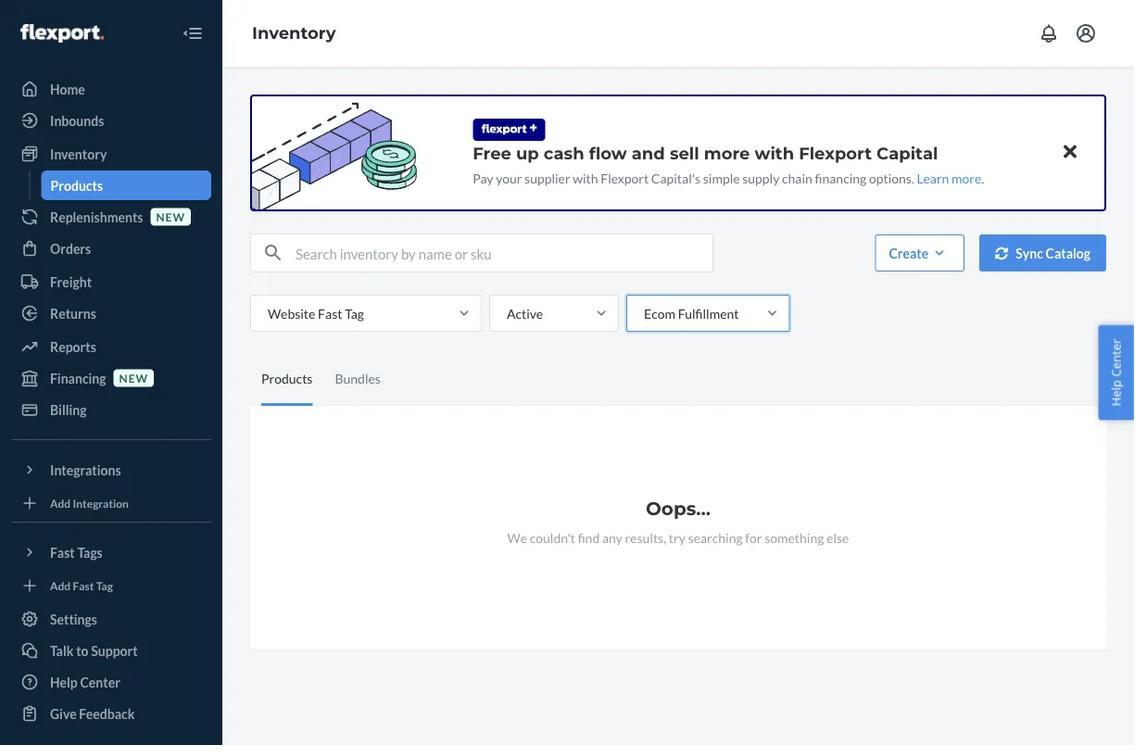 Task type: locate. For each thing, give the bounding box(es) containing it.
0 horizontal spatial tag
[[96, 579, 113, 592]]

give feedback button
[[11, 699, 211, 729]]

products
[[51, 178, 103, 193], [261, 371, 313, 387]]

fast down 'tags'
[[73, 579, 94, 592]]

0 horizontal spatial help center
[[50, 674, 120, 690]]

help
[[1108, 380, 1125, 406], [50, 674, 78, 690]]

feedback
[[79, 706, 135, 722]]

give feedback
[[50, 706, 135, 722]]

products up replenishments
[[51, 178, 103, 193]]

sync
[[1016, 245, 1044, 261]]

for
[[746, 530, 762, 546]]

add up the settings
[[50, 579, 71, 592]]

1 vertical spatial new
[[119, 371, 148, 385]]

fast tags
[[50, 545, 103, 560]]

add integration
[[50, 496, 129, 510]]

fast
[[318, 305, 343, 321], [50, 545, 75, 560], [73, 579, 94, 592]]

0 vertical spatial inventory
[[252, 23, 336, 43]]

0 vertical spatial tag
[[345, 305, 364, 321]]

.
[[982, 170, 985, 186]]

0 horizontal spatial inventory
[[50, 146, 107, 162]]

oops...
[[646, 497, 711, 520]]

billing link
[[11, 395, 211, 425]]

more up simple
[[704, 143, 750, 163]]

inventory
[[252, 23, 336, 43], [50, 146, 107, 162]]

help center
[[1108, 339, 1125, 406], [50, 674, 120, 690]]

your
[[496, 170, 522, 186]]

0 vertical spatial add
[[50, 496, 71, 510]]

1 horizontal spatial with
[[755, 143, 795, 163]]

1 horizontal spatial more
[[952, 170, 982, 186]]

reports link
[[11, 332, 211, 362]]

1 vertical spatial with
[[573, 170, 599, 186]]

add fast tag
[[50, 579, 113, 592]]

2 vertical spatial fast
[[73, 579, 94, 592]]

inventory link
[[252, 23, 336, 43], [11, 139, 211, 169]]

1 horizontal spatial inventory
[[252, 23, 336, 43]]

add fast tag link
[[11, 575, 211, 597]]

with up supply on the right top of the page
[[755, 143, 795, 163]]

1 vertical spatial more
[[952, 170, 982, 186]]

find
[[578, 530, 600, 546]]

tag for website fast tag
[[345, 305, 364, 321]]

1 horizontal spatial tag
[[345, 305, 364, 321]]

we
[[508, 530, 528, 546]]

0 vertical spatial help center
[[1108, 339, 1125, 406]]

tag
[[345, 305, 364, 321], [96, 579, 113, 592]]

0 vertical spatial center
[[1108, 339, 1125, 377]]

1 vertical spatial fast
[[50, 545, 75, 560]]

ecom fulfillment
[[644, 305, 739, 321]]

free up cash flow and sell more with flexport capital pay your supplier with flexport capital's simple supply chain financing options. learn more .
[[473, 143, 985, 186]]

replenishments
[[50, 209, 143, 225]]

1 vertical spatial help center
[[50, 674, 120, 690]]

with down cash
[[573, 170, 599, 186]]

center
[[1108, 339, 1125, 377], [80, 674, 120, 690]]

add
[[50, 496, 71, 510], [50, 579, 71, 592]]

help center inside button
[[1108, 339, 1125, 406]]

flexport
[[799, 143, 872, 163], [601, 170, 649, 186]]

else
[[827, 530, 850, 546]]

0 horizontal spatial inventory link
[[11, 139, 211, 169]]

0 horizontal spatial new
[[119, 371, 148, 385]]

flexport up financing
[[799, 143, 872, 163]]

products down website
[[261, 371, 313, 387]]

0 vertical spatial fast
[[318, 305, 343, 321]]

1 horizontal spatial products
[[261, 371, 313, 387]]

tag down fast tags 'dropdown button'
[[96, 579, 113, 592]]

0 horizontal spatial flexport
[[601, 170, 649, 186]]

more right the learn at top right
[[952, 170, 982, 186]]

fast left 'tags'
[[50, 545, 75, 560]]

1 horizontal spatial inventory link
[[252, 23, 336, 43]]

1 vertical spatial add
[[50, 579, 71, 592]]

2 add from the top
[[50, 579, 71, 592]]

new down reports link
[[119, 371, 148, 385]]

fast inside 'dropdown button'
[[50, 545, 75, 560]]

0 vertical spatial more
[[704, 143, 750, 163]]

up
[[516, 143, 539, 163]]

flexport down flow
[[601, 170, 649, 186]]

fast right website
[[318, 305, 343, 321]]

1 horizontal spatial new
[[156, 210, 185, 223]]

1 horizontal spatial help
[[1108, 380, 1125, 406]]

add left integration
[[50, 496, 71, 510]]

tags
[[77, 545, 103, 560]]

close image
[[1064, 141, 1077, 163]]

1 vertical spatial tag
[[96, 579, 113, 592]]

more
[[704, 143, 750, 163], [952, 170, 982, 186]]

returns
[[50, 305, 96, 321]]

freight link
[[11, 267, 211, 297]]

with
[[755, 143, 795, 163], [573, 170, 599, 186]]

1 vertical spatial center
[[80, 674, 120, 690]]

1 horizontal spatial flexport
[[799, 143, 872, 163]]

0 vertical spatial help
[[1108, 380, 1125, 406]]

add integration link
[[11, 492, 211, 515]]

new down products link
[[156, 210, 185, 223]]

learn
[[917, 170, 950, 186]]

talk to support button
[[11, 636, 211, 666]]

settings link
[[11, 604, 211, 634]]

help center link
[[11, 668, 211, 697]]

1 horizontal spatial center
[[1108, 339, 1125, 377]]

new
[[156, 210, 185, 223], [119, 371, 148, 385]]

1 horizontal spatial help center
[[1108, 339, 1125, 406]]

create
[[889, 245, 929, 261]]

orders link
[[11, 234, 211, 263]]

0 vertical spatial products
[[51, 178, 103, 193]]

home link
[[11, 74, 211, 104]]

website
[[268, 305, 316, 321]]

reports
[[50, 339, 96, 355]]

1 vertical spatial help
[[50, 674, 78, 690]]

results,
[[625, 530, 667, 546]]

0 vertical spatial new
[[156, 210, 185, 223]]

tag right website
[[345, 305, 364, 321]]

integrations button
[[11, 455, 211, 485]]

flow
[[589, 143, 627, 163]]

1 add from the top
[[50, 496, 71, 510]]

try
[[669, 530, 686, 546]]

freight
[[50, 274, 92, 290]]

to
[[76, 643, 89, 659]]

inbounds
[[50, 113, 104, 128]]

add for add integration
[[50, 496, 71, 510]]

fast for website
[[318, 305, 343, 321]]

support
[[91, 643, 138, 659]]



Task type: describe. For each thing, give the bounding box(es) containing it.
0 horizontal spatial help
[[50, 674, 78, 690]]

orders
[[50, 241, 91, 256]]

tag for add fast tag
[[96, 579, 113, 592]]

inbounds link
[[11, 106, 211, 135]]

help center button
[[1099, 325, 1135, 420]]

sync catalog
[[1016, 245, 1091, 261]]

something
[[765, 530, 825, 546]]

0 vertical spatial flexport
[[799, 143, 872, 163]]

0 horizontal spatial more
[[704, 143, 750, 163]]

talk to support
[[50, 643, 138, 659]]

flexport logo image
[[20, 24, 104, 43]]

fast for add
[[73, 579, 94, 592]]

capital's
[[652, 170, 701, 186]]

center inside button
[[1108, 339, 1125, 377]]

and
[[632, 143, 665, 163]]

create button
[[876, 235, 965, 272]]

sync catalog button
[[980, 235, 1107, 272]]

settings
[[50, 611, 97, 627]]

searching
[[688, 530, 743, 546]]

1 vertical spatial inventory
[[50, 146, 107, 162]]

add for add fast tag
[[50, 579, 71, 592]]

simple
[[703, 170, 740, 186]]

bundles
[[335, 371, 381, 387]]

give
[[50, 706, 77, 722]]

options.
[[870, 170, 915, 186]]

financing
[[815, 170, 867, 186]]

0 vertical spatial inventory link
[[252, 23, 336, 43]]

website fast tag
[[268, 305, 364, 321]]

fast tags button
[[11, 538, 211, 567]]

open account menu image
[[1075, 22, 1098, 45]]

learn more link
[[917, 170, 982, 186]]

any
[[603, 530, 623, 546]]

products link
[[41, 171, 211, 200]]

new for financing
[[119, 371, 148, 385]]

capital
[[877, 143, 939, 163]]

Search inventory by name or sku text field
[[296, 235, 713, 272]]

1 vertical spatial inventory link
[[11, 139, 211, 169]]

1 vertical spatial products
[[261, 371, 313, 387]]

0 vertical spatial with
[[755, 143, 795, 163]]

fulfillment
[[678, 305, 739, 321]]

1 vertical spatial flexport
[[601, 170, 649, 186]]

0 horizontal spatial with
[[573, 170, 599, 186]]

catalog
[[1046, 245, 1091, 261]]

home
[[50, 81, 85, 97]]

close navigation image
[[182, 22, 204, 45]]

integration
[[73, 496, 129, 510]]

help inside button
[[1108, 380, 1125, 406]]

chain
[[782, 170, 813, 186]]

ecom
[[644, 305, 676, 321]]

new for replenishments
[[156, 210, 185, 223]]

pay
[[473, 170, 494, 186]]

sell
[[670, 143, 700, 163]]

0 horizontal spatial center
[[80, 674, 120, 690]]

active
[[507, 305, 543, 321]]

sync alt image
[[996, 247, 1009, 260]]

integrations
[[50, 462, 121, 478]]

returns link
[[11, 299, 211, 328]]

free
[[473, 143, 512, 163]]

financing
[[50, 370, 106, 386]]

cash
[[544, 143, 585, 163]]

talk
[[50, 643, 74, 659]]

supplier
[[525, 170, 571, 186]]

open notifications image
[[1038, 22, 1061, 45]]

couldn't
[[530, 530, 576, 546]]

0 horizontal spatial products
[[51, 178, 103, 193]]

billing
[[50, 402, 87, 418]]

supply
[[743, 170, 780, 186]]

we couldn't find any results, try searching for something else
[[508, 530, 850, 546]]



Task type: vqa. For each thing, say whether or not it's contained in the screenshot.
WHAT'S
no



